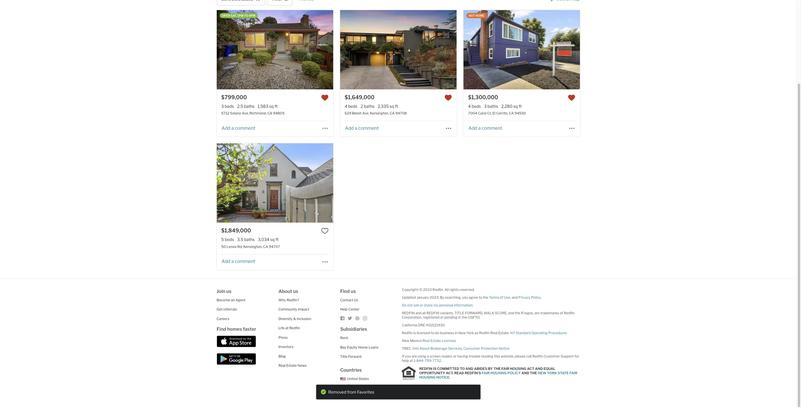 Task type: vqa. For each thing, say whether or not it's contained in the screenshot.
PROVIDES on the right
no



Task type: describe. For each thing, give the bounding box(es) containing it.
$1,649,000
[[345, 94, 375, 100]]

1-
[[414, 358, 417, 363]]

ft for $1,849,000
[[276, 237, 279, 242]]

bay equity home loans
[[340, 345, 379, 350]]

contact us button
[[340, 298, 358, 302]]

add a comment for $1,300,000
[[469, 125, 503, 131]]

score,
[[495, 311, 508, 315]]

blog
[[279, 354, 286, 358]]

housing inside redfin is committed to and abides by the fair housing act and equal opportunity act. read redfin's
[[510, 367, 527, 371]]

redfin is licensed to do business in new york as redfin real estate. ny standard operating procedures
[[402, 331, 568, 335]]

comment for $1,849,000
[[235, 259, 256, 264]]

policy
[[532, 295, 541, 300]]

find us
[[340, 289, 356, 294]]

referrals
[[223, 307, 237, 312]]

the inside redfin is committed to and abides by the fair housing act and equal opportunity act. read redfin's
[[494, 367, 501, 371]]

add for $1,300,000
[[469, 125, 478, 131]]

add for $1,649,000
[[345, 125, 354, 131]]

press
[[279, 335, 288, 340]]

0 vertical spatial estate
[[431, 339, 441, 343]]

info
[[413, 346, 419, 351]]

0 horizontal spatial and
[[466, 367, 474, 371]]

3.5
[[237, 237, 243, 242]]

carol
[[478, 111, 487, 116]]

2 horizontal spatial and
[[536, 367, 543, 371]]

us flag image
[[340, 378, 346, 381]]

opportunity
[[420, 371, 446, 375]]

759-
[[425, 358, 433, 363]]

canada link
[[340, 384, 360, 388]]

2 photo of 50 lenox rd, kensington, ca 94707 image from the left
[[217, 144, 333, 223]]

. right screen
[[441, 358, 442, 363]]

2,335 sq ft
[[378, 104, 398, 109]]

7004 carol ct, el cerrito, ca 94530
[[469, 111, 526, 116]]

new york state fair housing notice link
[[420, 371, 578, 380]]

currency
[[421, 385, 436, 389]]

3 for 3 beds
[[221, 104, 224, 109]]

baths for $1,300,000
[[488, 104, 499, 109]]

notice
[[437, 375, 450, 380]]

contact
[[340, 298, 353, 302]]

$799,000
[[221, 94, 247, 100]]

mexico
[[410, 339, 422, 343]]

equal housing opportunity image
[[402, 366, 416, 380]]

94805
[[273, 111, 285, 116]]

ca for $1,849,000
[[263, 244, 268, 249]]

ft for $799,000
[[275, 104, 278, 109]]

read
[[455, 371, 464, 375]]

ave, for $1,649,000
[[363, 111, 370, 116]]

beds for $799,000
[[225, 104, 234, 109]]

1 horizontal spatial real
[[423, 339, 430, 343]]

1 photo of 629 beloit ave, kensington, ca 94708 image from the left
[[224, 10, 340, 89]]

licenses
[[442, 339, 456, 343]]

subsidiaries
[[340, 327, 367, 332]]

help center
[[340, 307, 360, 312]]

this
[[494, 354, 500, 358]]

a for $1,849,000
[[231, 259, 234, 264]]

favorite button checkbox
[[321, 94, 329, 102]]

comment for $1,300,000
[[482, 125, 503, 131]]

updated january 2023: by searching, you agree to the terms of use , and privacy policy .
[[402, 295, 542, 300]]

1 horizontal spatial the
[[530, 371, 538, 375]]

beds for $1,649,000
[[348, 104, 358, 109]]

blog button
[[279, 354, 286, 358]]

removed
[[329, 390, 347, 395]]

beloit
[[352, 111, 362, 116]]

if
[[402, 354, 405, 358]]

favorite button image for $1,649,000
[[445, 94, 452, 102]]

in inside redfin and all redfin variants, title forward, walk score, and the r logos, are trademarks of redfin corporation, registered or pending in the uspto.
[[459, 315, 461, 320]]

&
[[294, 317, 296, 321]]

call
[[527, 354, 532, 358]]

1 vertical spatial ,
[[462, 346, 463, 351]]

prices
[[399, 385, 409, 389]]

r
[[522, 311, 524, 315]]

comment for $1,649,000
[[359, 125, 379, 131]]

favorite button image for $1,849,000
[[321, 227, 329, 235]]

. down agree
[[473, 303, 474, 307]]

redfin down 'my'
[[427, 311, 440, 315]]

title forward
[[340, 355, 362, 359]]

faster
[[243, 327, 256, 332]]

redfin instagram image
[[363, 316, 368, 321]]

homes
[[227, 327, 242, 332]]

canadian flag image
[[340, 385, 346, 388]]

title
[[340, 355, 348, 359]]

2023
[[423, 287, 432, 292]]

trec:
[[402, 346, 412, 351]]

add a comment button for $1,849,000
[[221, 259, 256, 264]]

fair inside redfin is committed to and abides by the fair housing act and equal opportunity act. read redfin's
[[502, 367, 510, 371]]

customer
[[544, 354, 560, 358]]

download the redfin app on the apple app store image
[[217, 336, 256, 347]]

3 photo of 5712 solano ave, richmond, ca 94805 image from the left
[[333, 10, 450, 89]]

0 horizontal spatial the
[[462, 315, 468, 320]]

favorite button checkbox for $1,649,000
[[445, 94, 452, 102]]

by
[[440, 295, 445, 300]]

title forward button
[[340, 355, 362, 359]]

add a comment button for $1,300,000
[[469, 125, 503, 131]]

life at redfin button
[[279, 326, 300, 330]]

an
[[231, 298, 235, 302]]

add for $1,849,000
[[222, 259, 231, 264]]

impact
[[298, 307, 310, 312]]

or inside redfin and all redfin variants, title forward, walk score, and the r logos, are trademarks of redfin corporation, registered or pending in the uspto.
[[441, 315, 444, 320]]

0 vertical spatial new
[[459, 331, 466, 335]]

diversity & inclusion button
[[279, 317, 311, 321]]

please
[[515, 354, 526, 358]]

uspto.
[[468, 315, 481, 320]]

all
[[445, 287, 449, 292]]

3 photo of 50 lenox rd, kensington, ca 94707 image from the left
[[333, 144, 450, 223]]

add a comment for $799,000
[[222, 125, 256, 131]]

0 vertical spatial or
[[420, 303, 423, 307]]

2 photo of 5712 solano ave, richmond, ca 94805 image from the left
[[217, 10, 333, 89]]

why redfin?
[[279, 298, 299, 302]]

0 horizontal spatial of
[[500, 295, 504, 300]]

info about brokerage services link
[[413, 346, 462, 351]]

housing inside new york state fair housing notice
[[420, 375, 436, 380]]

favorite button checkbox for $1,849,000
[[321, 227, 329, 235]]

find for find us
[[340, 289, 350, 294]]

baths for $799,000
[[244, 104, 255, 109]]

solano
[[230, 111, 241, 116]]

york
[[467, 331, 474, 335]]

us for join us
[[226, 289, 232, 294]]

us for find us
[[351, 289, 356, 294]]

new
[[538, 371, 547, 375]]

0 vertical spatial real
[[491, 331, 498, 335]]

redfin and all redfin variants, title forward, walk score, and the r logos, are trademarks of redfin corporation, registered or pending in the uspto.
[[402, 311, 575, 320]]

policy
[[508, 371, 521, 375]]

privacy
[[519, 295, 531, 300]]

1 horizontal spatial you
[[463, 295, 468, 300]]

new mexico real estate licenses
[[402, 339, 456, 343]]

redfin inside redfin and all redfin variants, title forward, walk score, and the r logos, are trademarks of redfin corporation, registered or pending in the uspto.
[[564, 311, 575, 315]]

3 photo of 7004 carol ct, el cerrito, ca 94530 image from the left
[[580, 10, 697, 89]]

ft for $1,649,000
[[395, 104, 398, 109]]

4 for $1,649,000
[[345, 104, 348, 109]]

about us
[[279, 289, 298, 294]]

sq for $1,849,000
[[270, 237, 275, 242]]

redfin pinterest image
[[355, 316, 360, 321]]

at inside "if you are using a screen reader, or having trouble reading this website, please call redfin customer support for help at"
[[410, 358, 413, 363]]

2,280
[[502, 104, 513, 109]]

redfin for is
[[420, 367, 433, 371]]

licensed
[[417, 331, 430, 335]]

if you are using a screen reader, or having trouble reading this website, please call redfin customer support for help at
[[402, 354, 580, 363]]

favorite button image for $1,300,000
[[568, 94, 576, 102]]

real estate licenses link
[[423, 339, 456, 343]]

fair inside new york state fair housing notice
[[570, 371, 578, 375]]

5 beds
[[221, 237, 234, 242]]

get
[[217, 307, 223, 312]]

$1,300,000
[[469, 94, 499, 100]]

1 horizontal spatial housing
[[491, 371, 507, 375]]

sq for $1,300,000
[[514, 104, 518, 109]]

consumer protection notice link
[[464, 346, 510, 351]]

privacy policy link
[[519, 295, 541, 300]]

kensington, for $1,649,000
[[370, 111, 389, 116]]

2
[[361, 104, 363, 109]]

1 vertical spatial new
[[402, 339, 410, 343]]

real estate news
[[279, 364, 307, 368]]

redfin for and
[[402, 311, 415, 315]]

help center button
[[340, 307, 360, 312]]

diversity
[[279, 317, 293, 321]]

searching,
[[445, 295, 462, 300]]

2.5 baths
[[237, 104, 255, 109]]

ca for $799,000
[[268, 111, 273, 116]]

redfin facebook image
[[340, 316, 345, 321]]

3 for 3 baths
[[484, 104, 487, 109]]

act.
[[446, 371, 454, 375]]

0 vertical spatial ,
[[511, 295, 511, 300]]

hot
[[469, 14, 475, 17]]

ca down 2,280 sq ft
[[509, 111, 514, 116]]

equal
[[544, 367, 556, 371]]

title
[[455, 311, 465, 315]]

to for 4pm
[[244, 14, 248, 17]]

download the redfin app from the google play store image
[[217, 353, 256, 365]]

equity
[[347, 345, 358, 350]]

consumer
[[464, 346, 481, 351]]

home
[[476, 14, 485, 17]]

or inside "if you are using a screen reader, or having trouble reading this website, please call redfin customer support for help at"
[[454, 354, 457, 358]]



Task type: locate. For each thing, give the bounding box(es) containing it.
why redfin? button
[[279, 298, 299, 302]]

ft up 94707
[[276, 237, 279, 242]]

0 vertical spatial to
[[479, 295, 483, 300]]

1 vertical spatial to
[[431, 331, 435, 335]]

add a comment button down the carol
[[469, 125, 503, 131]]

a down the carol
[[479, 125, 481, 131]]

you inside "if you are using a screen reader, or having trouble reading this website, please call redfin customer support for help at"
[[405, 354, 411, 358]]

redfin inside "if you are using a screen reader, or having trouble reading this website, please call redfin customer support for help at"
[[533, 354, 544, 358]]

redfin down not
[[402, 311, 415, 315]]

1 horizontal spatial estate
[[431, 339, 441, 343]]

1 vertical spatial favorite button image
[[321, 227, 329, 235]]

beds right 5
[[225, 237, 234, 242]]

1 horizontal spatial are
[[535, 311, 540, 315]]

in right pending
[[459, 315, 461, 320]]

0 horizontal spatial about
[[279, 289, 292, 294]]

a for $799,000
[[231, 125, 234, 131]]

you up information
[[463, 295, 468, 300]]

about up the why
[[279, 289, 292, 294]]

information
[[454, 303, 473, 307]]

baths for $1,849,000
[[244, 237, 255, 242]]

us right join
[[226, 289, 232, 294]]

and right the use
[[512, 295, 518, 300]]

estate
[[431, 339, 441, 343], [287, 364, 297, 368]]

the left 'new'
[[530, 371, 538, 375]]

2,280 sq ft
[[502, 104, 522, 109]]

rent. button
[[340, 336, 349, 340]]

0 horizontal spatial ,
[[462, 346, 463, 351]]

us for about us
[[293, 289, 298, 294]]

1 horizontal spatial and
[[522, 371, 530, 375]]

to left do
[[431, 331, 435, 335]]

the left r
[[515, 311, 521, 315]]

brokerage
[[431, 346, 448, 351]]

ca down 1,583 sq ft
[[268, 111, 273, 116]]

dre
[[418, 323, 426, 327]]

add a comment button for $1,649,000
[[345, 125, 379, 131]]

favorite button checkbox
[[445, 94, 452, 102], [568, 94, 576, 102], [321, 227, 329, 235]]

2 vertical spatial in
[[410, 385, 412, 389]]

to right 1pm
[[244, 14, 248, 17]]

3 up the carol
[[484, 104, 487, 109]]

beds for $1,849,000
[[225, 237, 234, 242]]

a down lenox
[[231, 259, 234, 264]]

baths right the 2
[[364, 104, 375, 109]]

find for find homes faster
[[217, 327, 226, 332]]

estate left news
[[287, 364, 297, 368]]

1 horizontal spatial to
[[479, 295, 483, 300]]

3 us from the left
[[351, 289, 356, 294]]

1 horizontal spatial at
[[410, 358, 413, 363]]

add a comment button down "solano" on the left top of the page
[[221, 125, 256, 131]]

beds up 5712
[[225, 104, 234, 109]]

0 horizontal spatial or
[[420, 303, 423, 307]]

redfin's
[[465, 371, 481, 375]]

real down licensed in the right of the page
[[423, 339, 430, 343]]

add a comment down "solano" on the left top of the page
[[222, 125, 256, 131]]

a right using
[[427, 354, 429, 358]]

3 beds
[[221, 104, 234, 109]]

careers button
[[217, 317, 230, 321]]

at left 1-
[[410, 358, 413, 363]]

ft up 94708
[[395, 104, 398, 109]]

add down 629
[[345, 125, 354, 131]]

1 horizontal spatial to
[[460, 367, 465, 371]]

add down 5712
[[222, 125, 231, 131]]

to left redfin's
[[460, 367, 465, 371]]

a for $1,649,000
[[355, 125, 358, 131]]

0 horizontal spatial fair
[[482, 371, 490, 375]]

baths up 5712 solano ave, richmond, ca 94805
[[244, 104, 255, 109]]

california dre #01521930
[[402, 323, 445, 327]]

sq up 94707
[[270, 237, 275, 242]]

4 for $1,300,000
[[469, 104, 471, 109]]

1 3 from the left
[[221, 104, 224, 109]]

act
[[528, 367, 535, 371]]

a inside "if you are using a screen reader, or having trouble reading this website, please call redfin customer support for help at"
[[427, 354, 429, 358]]

0 horizontal spatial estate
[[287, 364, 297, 368]]

2 horizontal spatial us
[[351, 289, 356, 294]]

and left all
[[416, 311, 422, 315]]

4 up 629
[[345, 104, 348, 109]]

0 horizontal spatial in
[[410, 385, 412, 389]]

are left using
[[412, 354, 417, 358]]

4 beds up 629
[[345, 104, 358, 109]]

sq for $799,000
[[269, 104, 274, 109]]

redfin inside redfin is committed to and abides by the fair housing act and equal opportunity act. read redfin's
[[420, 367, 433, 371]]

us up us at the bottom of the page
[[351, 289, 356, 294]]

1 horizontal spatial the
[[483, 295, 489, 300]]

find up contact
[[340, 289, 350, 294]]

in right business
[[455, 331, 458, 335]]

2 horizontal spatial or
[[454, 354, 457, 358]]

sell
[[414, 303, 419, 307]]

countries
[[340, 367, 362, 373]]

2 horizontal spatial real
[[491, 331, 498, 335]]

are inside redfin and all redfin variants, title forward, walk score, and the r logos, are trademarks of redfin corporation, registered or pending in the uspto.
[[535, 311, 540, 315]]

richmond,
[[250, 111, 267, 116]]

0 vertical spatial find
[[340, 289, 350, 294]]

0 horizontal spatial are
[[412, 354, 417, 358]]

1 horizontal spatial favorite button image
[[568, 94, 576, 102]]

0 horizontal spatial you
[[405, 354, 411, 358]]

2 vertical spatial real
[[279, 364, 286, 368]]

2 horizontal spatial favorite button checkbox
[[568, 94, 576, 102]]

sq up 94530
[[514, 104, 518, 109]]

kensington, down 3.5 baths
[[244, 244, 263, 249]]

1 horizontal spatial 3
[[484, 104, 487, 109]]

photo of 50 lenox rd, kensington, ca 94707 image
[[100, 144, 217, 223], [217, 144, 333, 223], [333, 144, 450, 223]]

or down the services
[[454, 354, 457, 358]]

redfin right trademarks at the bottom of the page
[[564, 311, 575, 315]]

bay equity home loans button
[[340, 345, 379, 350]]

4 up 7004
[[469, 104, 471, 109]]

and right the act
[[536, 367, 543, 371]]

the right by
[[494, 367, 501, 371]]

0 horizontal spatial the
[[494, 367, 501, 371]]

0 vertical spatial favorite button image
[[321, 94, 329, 102]]

you right the if
[[405, 354, 411, 358]]

are right logos,
[[535, 311, 540, 315]]

comment down 629 beloit ave, kensington, ca 94708 in the top of the page
[[359, 125, 379, 131]]

removed from favorites section
[[316, 385, 481, 400]]

ca down "2,335 sq ft"
[[390, 111, 395, 116]]

real down blog button at the bottom left of the page
[[279, 364, 286, 368]]

ft
[[275, 104, 278, 109], [395, 104, 398, 109], [519, 104, 522, 109], [276, 237, 279, 242]]

become an agent button
[[217, 298, 246, 302]]

4 beds up 7004
[[469, 104, 481, 109]]

add a comment button down beloit
[[345, 125, 379, 131]]

1 vertical spatial you
[[405, 354, 411, 358]]

or left pending
[[441, 315, 444, 320]]

2 favorite button image from the top
[[321, 227, 329, 235]]

corporation,
[[402, 315, 422, 320]]

variants,
[[440, 311, 454, 315]]

beds up beloit
[[348, 104, 358, 109]]

2 photo of 629 beloit ave, kensington, ca 94708 image from the left
[[340, 10, 457, 89]]

redfin left is
[[402, 331, 413, 335]]

ft up 94530
[[519, 104, 522, 109]]

and right "score,"
[[509, 311, 515, 315]]

the left terms
[[483, 295, 489, 300]]

photo of 7004 carol ct, el cerrito, ca 94530 image
[[347, 10, 464, 89], [464, 10, 581, 89], [580, 10, 697, 89]]

us up the redfin?
[[293, 289, 298, 294]]

1 horizontal spatial find
[[340, 289, 350, 294]]

redfin right call
[[533, 354, 544, 358]]

using
[[418, 354, 427, 358]]

of left the use
[[500, 295, 504, 300]]

united states
[[347, 377, 369, 381]]

are inside "if you are using a screen reader, or having trouble reading this website, please call redfin customer support for help at"
[[412, 354, 417, 358]]

5
[[221, 237, 224, 242]]

0 horizontal spatial at
[[286, 326, 289, 330]]

2 horizontal spatial housing
[[510, 367, 527, 371]]

open
[[222, 14, 230, 17]]

94707
[[269, 244, 280, 249]]

ca
[[268, 111, 273, 116], [390, 111, 395, 116], [509, 111, 514, 116], [263, 244, 268, 249]]

1 photo of 50 lenox rd, kensington, ca 94707 image from the left
[[100, 144, 217, 223]]

4 beds for $1,649,000
[[345, 104, 358, 109]]

1 favorite button image from the top
[[321, 94, 329, 102]]

baths for $1,649,000
[[364, 104, 375, 109]]

favorite button checkbox for $1,300,000
[[568, 94, 576, 102]]

baths up el
[[488, 104, 499, 109]]

of right trademarks at the bottom of the page
[[560, 311, 564, 315]]

ft for $1,300,000
[[519, 104, 522, 109]]

0 horizontal spatial find
[[217, 327, 226, 332]]

the left uspto.
[[462, 315, 468, 320]]

a down beloit
[[355, 125, 358, 131]]

3 up 5712
[[221, 104, 224, 109]]

or right sell in the right of the page
[[420, 303, 423, 307]]

agent
[[236, 298, 246, 302]]

, up the having
[[462, 346, 463, 351]]

beds
[[225, 104, 234, 109], [348, 104, 358, 109], [472, 104, 481, 109], [225, 237, 234, 242]]

as
[[475, 331, 479, 335]]

procedures
[[549, 331, 568, 335]]

removed from favorites
[[329, 390, 375, 395]]

favorite button image for $799,000
[[321, 94, 329, 102]]

2 4 from the left
[[469, 104, 471, 109]]

1 horizontal spatial in
[[455, 331, 458, 335]]

redfin down "&"
[[290, 326, 300, 330]]

1 photo of 5712 solano ave, richmond, ca 94805 image from the left
[[100, 10, 217, 89]]

2 favorite button image from the left
[[568, 94, 576, 102]]

join
[[217, 289, 226, 294]]

logos,
[[525, 311, 534, 315]]

by
[[488, 367, 493, 371]]

kensington,
[[370, 111, 389, 116], [244, 244, 263, 249]]

about
[[279, 289, 292, 294], [420, 346, 430, 351]]

my
[[434, 303, 439, 307]]

become
[[217, 298, 230, 302]]

add a comment down the 'rd,'
[[222, 259, 256, 264]]

redfin right as
[[479, 331, 490, 335]]

2 horizontal spatial fair
[[570, 371, 578, 375]]

comment down the 'rd,'
[[235, 259, 256, 264]]

1 vertical spatial of
[[560, 311, 564, 315]]

.
[[541, 295, 542, 300], [473, 303, 474, 307], [441, 358, 442, 363], [450, 375, 451, 380]]

1 vertical spatial find
[[217, 327, 226, 332]]

redfin
[[402, 311, 415, 315], [427, 311, 440, 315], [420, 367, 433, 371]]

0 horizontal spatial real
[[279, 364, 286, 368]]

2 horizontal spatial the
[[515, 311, 521, 315]]

at right "life"
[[286, 326, 289, 330]]

about up using
[[420, 346, 430, 351]]

comment for $799,000
[[235, 125, 256, 131]]

website,
[[501, 354, 515, 358]]

comment down el
[[482, 125, 503, 131]]

sq for $1,649,000
[[390, 104, 394, 109]]

1 horizontal spatial 4
[[469, 104, 471, 109]]

50 lenox rd, kensington, ca 94707
[[221, 244, 280, 249]]

1 horizontal spatial about
[[420, 346, 430, 351]]

add a comment down the carol
[[469, 125, 503, 131]]

and right 'read'
[[466, 367, 474, 371]]

kensington, for $1,849,000
[[244, 244, 263, 249]]

2 horizontal spatial in
[[459, 315, 461, 320]]

to inside redfin is committed to and abides by the fair housing act and equal opportunity act. read redfin's
[[460, 367, 465, 371]]

0 horizontal spatial 3
[[221, 104, 224, 109]]

1 horizontal spatial fair
[[502, 367, 510, 371]]

1pm
[[238, 14, 244, 17]]

1 horizontal spatial favorite button checkbox
[[445, 94, 452, 102]]

redfin twitter image
[[348, 316, 353, 321]]

a
[[231, 125, 234, 131], [355, 125, 358, 131], [479, 125, 481, 131], [231, 259, 234, 264], [427, 354, 429, 358]]

. right privacy
[[541, 295, 542, 300]]

3
[[221, 104, 224, 109], [484, 104, 487, 109]]

redfin is committed to and abides by the fair housing act and equal opportunity act. read redfin's
[[420, 367, 556, 375]]

photo of 5712 solano ave, richmond, ca 94805 image
[[100, 10, 217, 89], [217, 10, 333, 89], [333, 10, 450, 89]]

5712
[[221, 111, 229, 116]]

notice
[[499, 346, 510, 351]]

trec: info about brokerage services , consumer protection notice
[[402, 346, 510, 351]]

1 horizontal spatial ave,
[[363, 111, 370, 116]]

0 horizontal spatial favorite button image
[[445, 94, 452, 102]]

a for $1,300,000
[[479, 125, 481, 131]]

1 vertical spatial to
[[460, 367, 465, 371]]

comment down 5712 solano ave, richmond, ca 94805
[[235, 125, 256, 131]]

0 horizontal spatial to
[[244, 14, 248, 17]]

629 beloit ave, kensington, ca 94708
[[345, 111, 407, 116]]

sq
[[269, 104, 274, 109], [390, 104, 394, 109], [514, 104, 518, 109], [270, 237, 275, 242]]

fair housing policy and the
[[482, 371, 538, 375]]

help
[[402, 358, 409, 363]]

redfin?
[[287, 298, 299, 302]]

0 vertical spatial are
[[535, 311, 540, 315]]

94708
[[396, 111, 407, 116]]

0 vertical spatial you
[[463, 295, 468, 300]]

1 horizontal spatial ,
[[511, 295, 511, 300]]

0 horizontal spatial 4 beds
[[345, 104, 358, 109]]

of inside redfin and all redfin variants, title forward, walk score, and the r logos, are trademarks of redfin corporation, registered or pending in the uspto.
[[560, 311, 564, 315]]

2 us from the left
[[293, 289, 298, 294]]

sq right 1,583
[[269, 104, 274, 109]]

0 horizontal spatial 4
[[345, 104, 348, 109]]

1 vertical spatial or
[[441, 315, 444, 320]]

forward,
[[465, 311, 484, 315]]

real left estate.
[[491, 331, 498, 335]]

1 us from the left
[[226, 289, 232, 294]]

0 vertical spatial of
[[500, 295, 504, 300]]

1 photo of 7004 carol ct, el cerrito, ca 94530 image from the left
[[347, 10, 464, 89]]

, left privacy
[[511, 295, 511, 300]]

add a comment button down the 'rd,'
[[221, 259, 256, 264]]

0 horizontal spatial to
[[431, 331, 435, 335]]

4 beds for $1,300,000
[[469, 104, 481, 109]]

0 horizontal spatial kensington,
[[244, 244, 263, 249]]

0 horizontal spatial ave,
[[242, 111, 249, 116]]

protection
[[481, 346, 498, 351]]

1 horizontal spatial kensington,
[[370, 111, 389, 116]]

3 photo of 629 beloit ave, kensington, ca 94708 image from the left
[[457, 10, 574, 89]]

are
[[535, 311, 540, 315], [412, 354, 417, 358]]

services
[[448, 346, 462, 351]]

investors button
[[279, 345, 294, 349]]

rights
[[450, 287, 459, 292]]

1 horizontal spatial us
[[293, 289, 298, 294]]

fair housing policy link
[[482, 371, 521, 375]]

add a comment button for $799,000
[[221, 125, 256, 131]]

1 4 from the left
[[345, 104, 348, 109]]

favorite button image
[[445, 94, 452, 102], [568, 94, 576, 102]]

1 vertical spatial in
[[455, 331, 458, 335]]

real
[[491, 331, 498, 335], [423, 339, 430, 343], [279, 364, 286, 368]]

photo of 629 beloit ave, kensington, ca 94708 image
[[224, 10, 340, 89], [340, 10, 457, 89], [457, 10, 574, 89]]

add a comment
[[222, 125, 256, 131], [345, 125, 379, 131], [469, 125, 503, 131], [222, 259, 256, 264]]

to
[[244, 14, 248, 17], [460, 367, 465, 371]]

0 vertical spatial kensington,
[[370, 111, 389, 116]]

favorite button image
[[321, 94, 329, 102], [321, 227, 329, 235]]

kensington, down '2,335'
[[370, 111, 389, 116]]

2 3 from the left
[[484, 104, 487, 109]]

beds for $1,300,000
[[472, 104, 481, 109]]

0 horizontal spatial favorite button checkbox
[[321, 227, 329, 235]]

ave, down 2 baths
[[363, 111, 370, 116]]

why
[[279, 298, 286, 302]]

1 vertical spatial estate
[[287, 364, 297, 368]]

add a comment for $1,849,000
[[222, 259, 256, 264]]

1 vertical spatial real
[[423, 339, 430, 343]]

0 vertical spatial to
[[244, 14, 248, 17]]

. down committed
[[450, 375, 451, 380]]

2.5
[[237, 104, 243, 109]]

estate down do
[[431, 339, 441, 343]]

open sat, 1pm to 4pm
[[222, 14, 256, 17]]

1 horizontal spatial of
[[560, 311, 564, 315]]

is
[[414, 331, 416, 335]]

ave, for $799,000
[[242, 111, 249, 116]]

beds up 7004
[[472, 104, 481, 109]]

1 ave, from the left
[[242, 111, 249, 116]]

1 horizontal spatial 4 beds
[[469, 104, 481, 109]]

diversity & inclusion
[[279, 317, 311, 321]]

ca down 3,034
[[263, 244, 268, 249]]

1 4 beds from the left
[[345, 104, 358, 109]]

ca for $1,649,000
[[390, 111, 395, 116]]

0 vertical spatial about
[[279, 289, 292, 294]]

0 horizontal spatial us
[[226, 289, 232, 294]]

a down "solano" on the left top of the page
[[231, 125, 234, 131]]

ny
[[511, 331, 516, 335]]

2 photo of 7004 carol ct, el cerrito, ca 94530 image from the left
[[464, 10, 581, 89]]

1 vertical spatial at
[[410, 358, 413, 363]]

in left local
[[410, 385, 412, 389]]

add a comment for $1,649,000
[[345, 125, 379, 131]]

1 vertical spatial are
[[412, 354, 417, 358]]

new york state fair housing notice
[[420, 371, 578, 380]]

to for and
[[460, 367, 465, 371]]

1 horizontal spatial new
[[459, 331, 466, 335]]

50
[[221, 244, 226, 249]]

1 vertical spatial about
[[420, 346, 430, 351]]

rent.
[[340, 336, 349, 340]]

5712 solano ave, richmond, ca 94805
[[221, 111, 285, 116]]

2 4 beds from the left
[[469, 104, 481, 109]]

0 horizontal spatial housing
[[420, 375, 436, 380]]

1-844-759-7732 link
[[414, 358, 441, 363]]

not
[[408, 303, 413, 307]]

2 ave, from the left
[[363, 111, 370, 116]]

add down 50
[[222, 259, 231, 264]]

1 favorite button image from the left
[[445, 94, 452, 102]]

abides
[[474, 367, 488, 371]]

state
[[558, 371, 569, 375]]

ave, down 2.5 baths
[[242, 111, 249, 116]]

0 vertical spatial in
[[459, 315, 461, 320]]

baths up 50 lenox rd, kensington, ca 94707
[[244, 237, 255, 242]]

find down careers "button"
[[217, 327, 226, 332]]

1 vertical spatial kensington,
[[244, 244, 263, 249]]

2 vertical spatial or
[[454, 354, 457, 358]]

1 horizontal spatial or
[[441, 315, 444, 320]]

0 horizontal spatial new
[[402, 339, 410, 343]]

add for $799,000
[[222, 125, 231, 131]]

0 vertical spatial at
[[286, 326, 289, 330]]

and right policy
[[522, 371, 530, 375]]

2 baths
[[361, 104, 375, 109]]



